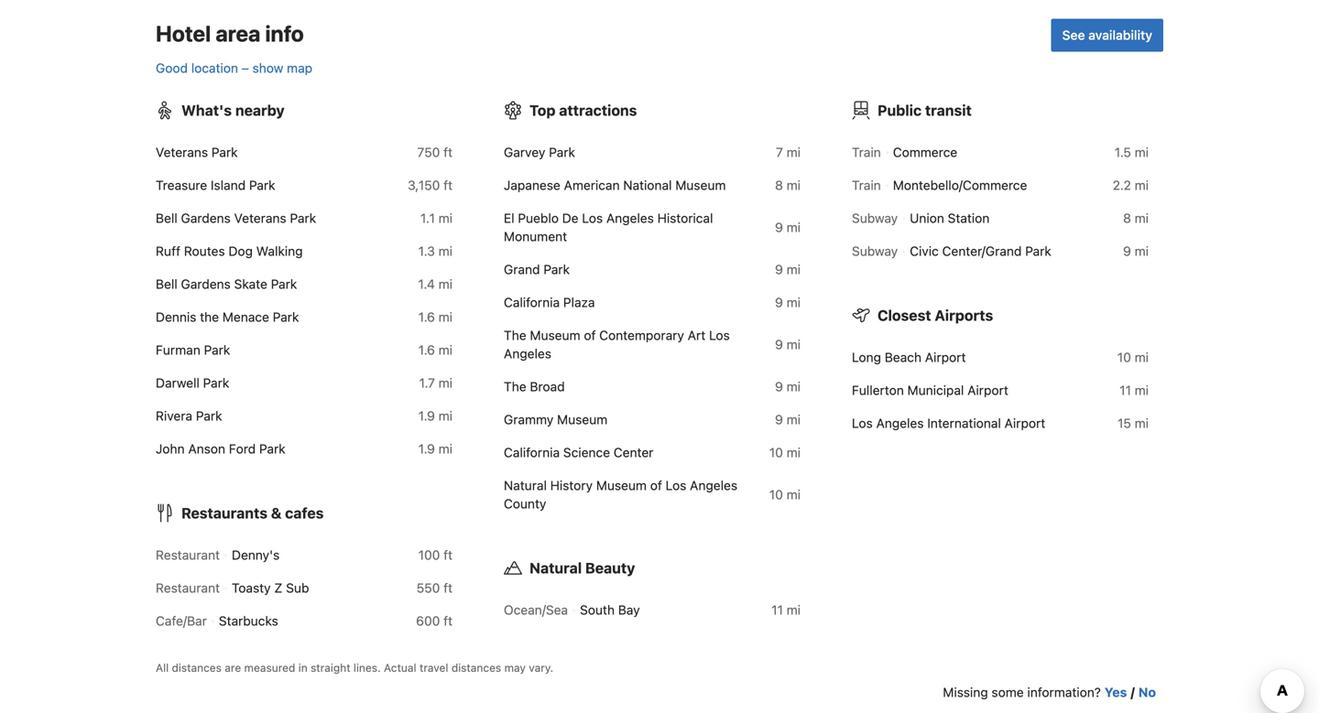 Task type: locate. For each thing, give the bounding box(es) containing it.
1.6 down 1.4
[[418, 310, 435, 325]]

museum inside natural history museum of los angeles county
[[596, 478, 647, 493]]

8 mi down 2.2 mi
[[1123, 211, 1149, 226]]

mi for garvey park
[[787, 145, 801, 160]]

9 for el pueblo de los angeles historical monument
[[775, 220, 783, 235]]

mi for california science center
[[787, 445, 801, 460]]

the left broad
[[504, 379, 527, 394]]

airport for long beach airport
[[925, 350, 966, 365]]

0 vertical spatial 8
[[775, 178, 783, 193]]

1.1 mi
[[421, 211, 453, 226]]

&
[[271, 505, 282, 522]]

0 vertical spatial subway
[[852, 211, 898, 226]]

2 bell from the top
[[156, 277, 177, 292]]

0 vertical spatial 11 mi
[[1120, 383, 1149, 398]]

los inside the museum of contemporary art los angeles
[[709, 328, 730, 343]]

3,150 ft
[[408, 178, 453, 193]]

see availability
[[1063, 27, 1153, 42]]

mi
[[787, 145, 801, 160], [1135, 145, 1149, 160], [787, 178, 801, 193], [1135, 178, 1149, 193], [439, 211, 453, 226], [1135, 211, 1149, 226], [787, 220, 801, 235], [439, 244, 453, 259], [1135, 244, 1149, 259], [787, 262, 801, 277], [439, 277, 453, 292], [787, 295, 801, 310], [439, 310, 453, 325], [787, 337, 801, 352], [439, 343, 453, 358], [1135, 350, 1149, 365], [439, 376, 453, 391], [787, 379, 801, 394], [1135, 383, 1149, 398], [439, 408, 453, 424], [787, 412, 801, 427], [1135, 416, 1149, 431], [439, 441, 453, 457], [787, 445, 801, 460], [787, 487, 801, 502], [787, 603, 801, 618]]

john
[[156, 441, 185, 457]]

ft right 600
[[444, 614, 453, 629]]

1 vertical spatial 11
[[772, 603, 783, 618]]

11 mi
[[1120, 383, 1149, 398], [772, 603, 801, 618]]

train for montebello/commerce
[[852, 178, 881, 193]]

1 ft from the top
[[444, 145, 453, 160]]

15 mi
[[1118, 416, 1149, 431]]

1 horizontal spatial 11 mi
[[1120, 383, 1149, 398]]

1 vertical spatial veterans
[[234, 211, 287, 226]]

monument
[[504, 229, 567, 244]]

museum up historical
[[676, 178, 726, 193]]

natural up the ocean/sea
[[530, 560, 582, 577]]

attractions
[[559, 102, 637, 119]]

1 vertical spatial bell
[[156, 277, 177, 292]]

ft right 750
[[444, 145, 453, 160]]

1 the from the top
[[504, 328, 527, 343]]

nearby
[[235, 102, 285, 119]]

1 vertical spatial natural
[[530, 560, 582, 577]]

garvey
[[504, 145, 546, 160]]

ruff
[[156, 244, 181, 259]]

airport up international
[[968, 383, 1009, 398]]

closest
[[878, 307, 932, 324]]

2 vertical spatial 10
[[770, 487, 783, 502]]

1 vertical spatial california
[[504, 445, 560, 460]]

airport right international
[[1005, 416, 1046, 431]]

1 bell from the top
[[156, 211, 177, 226]]

1.6 up 1.7
[[418, 343, 435, 358]]

0 vertical spatial 1.9 mi
[[418, 408, 453, 424]]

1.6
[[418, 310, 435, 325], [418, 343, 435, 358]]

ford
[[229, 441, 256, 457]]

9 for grand park
[[775, 262, 783, 277]]

veterans up treasure
[[156, 145, 208, 160]]

ft right 550
[[444, 581, 453, 596]]

gardens up routes
[[181, 211, 231, 226]]

los
[[582, 211, 603, 226], [709, 328, 730, 343], [852, 416, 873, 431], [666, 478, 687, 493]]

1 vertical spatial subway
[[852, 244, 898, 259]]

restaurant up cafe/bar on the bottom of page
[[156, 581, 220, 596]]

9 for the broad
[[775, 379, 783, 394]]

0 vertical spatial natural
[[504, 478, 547, 493]]

mi for dennis the menace park
[[439, 310, 453, 325]]

science
[[563, 445, 610, 460]]

1 horizontal spatial of
[[650, 478, 662, 493]]

municipal
[[908, 383, 964, 398]]

transit
[[925, 102, 972, 119]]

1.9
[[418, 408, 435, 424], [418, 441, 435, 457]]

bell down ruff
[[156, 277, 177, 292]]

10 mi for california science center
[[770, 445, 801, 460]]

restaurants & cafes
[[181, 505, 324, 522]]

subway for civic center/grand park
[[852, 244, 898, 259]]

pueblo
[[518, 211, 559, 226]]

0 vertical spatial the
[[504, 328, 527, 343]]

american
[[564, 178, 620, 193]]

top
[[530, 102, 556, 119]]

0 vertical spatial 11
[[1120, 383, 1131, 398]]

angeles inside natural history museum of los angeles county
[[690, 478, 738, 493]]

10 for california science center
[[770, 445, 783, 460]]

island
[[211, 178, 246, 193]]

1 1.6 from the top
[[418, 310, 435, 325]]

los inside natural history museum of los angeles county
[[666, 478, 687, 493]]

1 vertical spatial 10
[[770, 445, 783, 460]]

mi for darwell park
[[439, 376, 453, 391]]

2 1.6 from the top
[[418, 343, 435, 358]]

restaurant
[[156, 548, 220, 563], [156, 581, 220, 596]]

0 vertical spatial 1.9
[[418, 408, 435, 424]]

9 mi for the museum of contemporary art los angeles
[[775, 337, 801, 352]]

2 1.6 mi from the top
[[418, 343, 453, 358]]

good location – show map
[[156, 60, 313, 75]]

1.6 mi up 1.7 mi
[[418, 343, 453, 358]]

2 vertical spatial 10 mi
[[770, 487, 801, 502]]

missing some information? yes / no
[[943, 685, 1156, 700]]

1 vertical spatial 11 mi
[[772, 603, 801, 618]]

0 vertical spatial california
[[504, 295, 560, 310]]

hotel area info
[[156, 20, 304, 46]]

dennis
[[156, 310, 196, 325]]

california down the grand park
[[504, 295, 560, 310]]

7
[[776, 145, 783, 160]]

distances left may
[[452, 662, 501, 675]]

2.2 mi
[[1113, 178, 1149, 193]]

restaurants
[[181, 505, 268, 522]]

0 vertical spatial 1.6 mi
[[418, 310, 453, 325]]

1 vertical spatial train
[[852, 178, 881, 193]]

may
[[504, 662, 526, 675]]

2.2
[[1113, 178, 1131, 193]]

1 distances from the left
[[172, 662, 222, 675]]

the museum of contemporary art los angeles
[[504, 328, 730, 361]]

1 vertical spatial 1.9 mi
[[418, 441, 453, 457]]

museum down california plaza
[[530, 328, 581, 343]]

california
[[504, 295, 560, 310], [504, 445, 560, 460]]

park
[[212, 145, 238, 160], [549, 145, 575, 160], [249, 178, 275, 193], [290, 211, 316, 226], [1025, 244, 1052, 259], [544, 262, 570, 277], [271, 277, 297, 292], [273, 310, 299, 325], [204, 343, 230, 358], [203, 376, 229, 391], [196, 408, 222, 424], [259, 441, 286, 457]]

natural inside natural history museum of los angeles county
[[504, 478, 547, 493]]

ft right 100
[[444, 548, 453, 563]]

0 horizontal spatial veterans
[[156, 145, 208, 160]]

2 train from the top
[[852, 178, 881, 193]]

1 vertical spatial 1.6
[[418, 343, 435, 358]]

bay
[[618, 603, 640, 618]]

11 for 10 mi
[[1120, 383, 1131, 398]]

public transit
[[878, 102, 972, 119]]

1 horizontal spatial 8
[[1123, 211, 1131, 226]]

2 subway from the top
[[852, 244, 898, 259]]

see
[[1063, 27, 1085, 42]]

mi for the museum of contemporary art los angeles
[[787, 337, 801, 352]]

the for the museum of contemporary art los angeles
[[504, 328, 527, 343]]

mi for grand park
[[787, 262, 801, 277]]

airport
[[925, 350, 966, 365], [968, 383, 1009, 398], [1005, 416, 1046, 431]]

600
[[416, 614, 440, 629]]

0 vertical spatial restaurant
[[156, 548, 220, 563]]

8 mi down 7 mi
[[775, 178, 801, 193]]

1 horizontal spatial distances
[[452, 662, 501, 675]]

1 vertical spatial airport
[[968, 383, 1009, 398]]

natural
[[504, 478, 547, 493], [530, 560, 582, 577]]

1 1.6 mi from the top
[[418, 310, 453, 325]]

train
[[852, 145, 881, 160], [852, 178, 881, 193]]

airports
[[935, 307, 994, 324]]

1 vertical spatial gardens
[[181, 277, 231, 292]]

2 ft from the top
[[444, 178, 453, 193]]

1 horizontal spatial 11
[[1120, 383, 1131, 398]]

angeles
[[607, 211, 654, 226], [504, 346, 552, 361], [876, 416, 924, 431], [690, 478, 738, 493]]

1 horizontal spatial veterans
[[234, 211, 287, 226]]

natural up county
[[504, 478, 547, 493]]

1 restaurant from the top
[[156, 548, 220, 563]]

1 california from the top
[[504, 295, 560, 310]]

0 horizontal spatial distances
[[172, 662, 222, 675]]

museum down center
[[596, 478, 647, 493]]

0 horizontal spatial 11 mi
[[772, 603, 801, 618]]

15
[[1118, 416, 1131, 431]]

0 vertical spatial 1.6
[[418, 310, 435, 325]]

11
[[1120, 383, 1131, 398], [772, 603, 783, 618]]

angeles inside el pueblo de los angeles historical monument
[[607, 211, 654, 226]]

bell up ruff
[[156, 211, 177, 226]]

de
[[562, 211, 579, 226]]

1 vertical spatial 8 mi
[[1123, 211, 1149, 226]]

0 vertical spatial 8 mi
[[775, 178, 801, 193]]

missing
[[943, 685, 988, 700]]

mi for furman park
[[439, 343, 453, 358]]

8 down 7
[[775, 178, 783, 193]]

1 vertical spatial 8
[[1123, 211, 1131, 226]]

4 ft from the top
[[444, 581, 453, 596]]

los inside el pueblo de los angeles historical monument
[[582, 211, 603, 226]]

of down center
[[650, 478, 662, 493]]

info
[[265, 20, 304, 46]]

vary.
[[529, 662, 553, 675]]

airport up municipal
[[925, 350, 966, 365]]

no
[[1139, 685, 1156, 700]]

mi for california plaza
[[787, 295, 801, 310]]

restaurant down restaurants on the bottom of the page
[[156, 548, 220, 563]]

1 1.9 from the top
[[418, 408, 435, 424]]

10 for natural history museum of los angeles county
[[770, 487, 783, 502]]

the down california plaza
[[504, 328, 527, 343]]

11 for natural beauty
[[772, 603, 783, 618]]

0 vertical spatial gardens
[[181, 211, 231, 226]]

civic
[[910, 244, 939, 259]]

5 ft from the top
[[444, 614, 453, 629]]

california science center
[[504, 445, 654, 460]]

1.6 mi down 1.4 mi
[[418, 310, 453, 325]]

2 distances from the left
[[452, 662, 501, 675]]

1 vertical spatial the
[[504, 379, 527, 394]]

veterans up walking
[[234, 211, 287, 226]]

0 horizontal spatial 11
[[772, 603, 783, 618]]

0 vertical spatial train
[[852, 145, 881, 160]]

0 horizontal spatial 8 mi
[[775, 178, 801, 193]]

1 vertical spatial 1.9
[[418, 441, 435, 457]]

1 subway from the top
[[852, 211, 898, 226]]

straight
[[311, 662, 351, 675]]

2 california from the top
[[504, 445, 560, 460]]

treasure
[[156, 178, 207, 193]]

park right menace
[[273, 310, 299, 325]]

1 vertical spatial of
[[650, 478, 662, 493]]

10 mi
[[1118, 350, 1149, 365], [770, 445, 801, 460], [770, 487, 801, 502]]

3 ft from the top
[[444, 548, 453, 563]]

subway left civic
[[852, 244, 898, 259]]

2 1.9 mi from the top
[[418, 441, 453, 457]]

ft for 600 ft
[[444, 614, 453, 629]]

dennis the menace park
[[156, 310, 299, 325]]

park right ford
[[259, 441, 286, 457]]

subway left union on the right of the page
[[852, 211, 898, 226]]

0 vertical spatial 10 mi
[[1118, 350, 1149, 365]]

all distances are measured in straight lines. actual travel distances may vary.
[[156, 662, 553, 675]]

1 vertical spatial 10 mi
[[770, 445, 801, 460]]

mi for los angeles international airport
[[1135, 416, 1149, 431]]

all
[[156, 662, 169, 675]]

9 mi
[[775, 220, 801, 235], [1123, 244, 1149, 259], [775, 262, 801, 277], [775, 295, 801, 310], [775, 337, 801, 352], [775, 379, 801, 394], [775, 412, 801, 427]]

2 1.9 from the top
[[418, 441, 435, 457]]

1.9 mi
[[418, 408, 453, 424], [418, 441, 453, 457]]

0 vertical spatial of
[[584, 328, 596, 343]]

9 for california plaza
[[775, 295, 783, 310]]

8 down 2.2 mi
[[1123, 211, 1131, 226]]

gardens for skate
[[181, 277, 231, 292]]

el
[[504, 211, 515, 226]]

1 vertical spatial 1.6 mi
[[418, 343, 453, 358]]

7 mi
[[776, 145, 801, 160]]

1 vertical spatial restaurant
[[156, 581, 220, 596]]

1 gardens from the top
[[181, 211, 231, 226]]

california for california science center
[[504, 445, 560, 460]]

1.6 for furman park
[[418, 343, 435, 358]]

0 horizontal spatial 8
[[775, 178, 783, 193]]

2 restaurant from the top
[[156, 581, 220, 596]]

2 the from the top
[[504, 379, 527, 394]]

gardens down routes
[[181, 277, 231, 292]]

0 horizontal spatial of
[[584, 328, 596, 343]]

the inside the museum of contemporary art los angeles
[[504, 328, 527, 343]]

0 vertical spatial airport
[[925, 350, 966, 365]]

starbucks
[[219, 614, 278, 629]]

ft right 3,150
[[444, 178, 453, 193]]

1 train from the top
[[852, 145, 881, 160]]

park right skate
[[271, 277, 297, 292]]

international
[[928, 416, 1001, 431]]

10 for long beach airport
[[1118, 350, 1131, 365]]

1.9 mi for rivera park
[[418, 408, 453, 424]]

1.6 for dennis the menace park
[[418, 310, 435, 325]]

no button
[[1139, 684, 1156, 702]]

distances right all
[[172, 662, 222, 675]]

0 vertical spatial 10
[[1118, 350, 1131, 365]]

of down plaza
[[584, 328, 596, 343]]

2 gardens from the top
[[181, 277, 231, 292]]

0 vertical spatial bell
[[156, 211, 177, 226]]

1 1.9 mi from the top
[[418, 408, 453, 424]]

south bay
[[580, 603, 640, 618]]

9 for grammy museum
[[775, 412, 783, 427]]

broad
[[530, 379, 565, 394]]

california down 'grammy'
[[504, 445, 560, 460]]



Task type: describe. For each thing, give the bounding box(es) containing it.
treasure island park
[[156, 178, 275, 193]]

fullerton municipal airport
[[852, 383, 1009, 398]]

los angeles international airport
[[852, 416, 1046, 431]]

restaurant for denny's
[[156, 548, 220, 563]]

contemporary
[[599, 328, 684, 343]]

10 mi for natural history museum of los angeles county
[[770, 487, 801, 502]]

1.9 for john anson ford park
[[418, 441, 435, 457]]

of inside natural history museum of los angeles county
[[650, 478, 662, 493]]

the
[[200, 310, 219, 325]]

gardens for veterans
[[181, 211, 231, 226]]

see availability button
[[1052, 19, 1164, 52]]

availability
[[1089, 27, 1153, 42]]

750
[[417, 145, 440, 160]]

park up california plaza
[[544, 262, 570, 277]]

natural for natural beauty
[[530, 560, 582, 577]]

park up anson
[[196, 408, 222, 424]]

9 for the museum of contemporary art los angeles
[[775, 337, 783, 352]]

grammy museum
[[504, 412, 608, 427]]

100 ft
[[418, 548, 453, 563]]

park right island at the left top of page
[[249, 178, 275, 193]]

mi for natural history museum of los angeles county
[[787, 487, 801, 502]]

ft for 3,150 ft
[[444, 178, 453, 193]]

mi for grammy museum
[[787, 412, 801, 427]]

california for california plaza
[[504, 295, 560, 310]]

mi for japanese american national museum
[[787, 178, 801, 193]]

600 ft
[[416, 614, 453, 629]]

el pueblo de los angeles historical monument
[[504, 211, 713, 244]]

train for commerce
[[852, 145, 881, 160]]

the for the broad
[[504, 379, 527, 394]]

2 vertical spatial airport
[[1005, 416, 1046, 431]]

county
[[504, 496, 546, 512]]

commerce
[[893, 145, 958, 160]]

9 mi for grand park
[[775, 262, 801, 277]]

darwell
[[156, 376, 200, 391]]

bell for bell gardens skate park
[[156, 277, 177, 292]]

cafe/bar
[[156, 614, 207, 629]]

information?
[[1028, 685, 1101, 700]]

anson
[[188, 441, 225, 457]]

1.4
[[418, 277, 435, 292]]

menace
[[223, 310, 269, 325]]

750 ft
[[417, 145, 453, 160]]

mi for el pueblo de los angeles historical monument
[[787, 220, 801, 235]]

–
[[242, 60, 249, 75]]

montebello/commerce
[[893, 178, 1028, 193]]

what's nearby
[[181, 102, 285, 119]]

dog
[[229, 244, 253, 259]]

mi for rivera park
[[439, 408, 453, 424]]

mi for ruff routes dog walking
[[439, 244, 453, 259]]

park right center/grand
[[1025, 244, 1052, 259]]

1.5 mi
[[1115, 145, 1149, 160]]

restaurant for toasty z sub
[[156, 581, 220, 596]]

darwell park
[[156, 376, 229, 391]]

ft for 100 ft
[[444, 548, 453, 563]]

what's
[[181, 102, 232, 119]]

rivera
[[156, 408, 192, 424]]

of inside the museum of contemporary art los angeles
[[584, 328, 596, 343]]

1.9 for rivera park
[[418, 408, 435, 424]]

ruff routes dog walking
[[156, 244, 303, 259]]

1.6 mi for furman park
[[418, 343, 453, 358]]

good
[[156, 60, 188, 75]]

skate
[[234, 277, 267, 292]]

park down the the
[[204, 343, 230, 358]]

grand
[[504, 262, 540, 277]]

civic center/grand park
[[910, 244, 1052, 259]]

100
[[418, 548, 440, 563]]

museum inside the museum of contemporary art los angeles
[[530, 328, 581, 343]]

mi for fullerton municipal airport
[[1135, 383, 1149, 398]]

hotel
[[156, 20, 211, 46]]

long
[[852, 350, 881, 365]]

park right darwell
[[203, 376, 229, 391]]

1.3
[[418, 244, 435, 259]]

bell for bell gardens veterans park
[[156, 211, 177, 226]]

toasty
[[232, 581, 271, 596]]

1.1
[[421, 211, 435, 226]]

ft for 550 ft
[[444, 581, 453, 596]]

9 mi for el pueblo de los angeles historical monument
[[775, 220, 801, 235]]

park up island at the left top of page
[[212, 145, 238, 160]]

public
[[878, 102, 922, 119]]

closest airports
[[878, 307, 994, 324]]

3,150
[[408, 178, 440, 193]]

center/grand
[[942, 244, 1022, 259]]

1.7
[[419, 376, 435, 391]]

bell gardens skate park
[[156, 277, 297, 292]]

veterans park
[[156, 145, 238, 160]]

cafes
[[285, 505, 324, 522]]

mi for long beach airport
[[1135, 350, 1149, 365]]

garvey park
[[504, 145, 575, 160]]

park up walking
[[290, 211, 316, 226]]

9 mi for california plaza
[[775, 295, 801, 310]]

ft for 750 ft
[[444, 145, 453, 160]]

1.6 mi for dennis the menace park
[[418, 310, 453, 325]]

john anson ford park
[[156, 441, 286, 457]]

park right the garvey at the top left
[[549, 145, 575, 160]]

center
[[614, 445, 654, 460]]

lines.
[[354, 662, 381, 675]]

in
[[298, 662, 308, 675]]

good location – show map link
[[156, 60, 313, 75]]

10 mi for long beach airport
[[1118, 350, 1149, 365]]

1 horizontal spatial 8 mi
[[1123, 211, 1149, 226]]

airport for fullerton municipal airport
[[968, 383, 1009, 398]]

angeles inside the museum of contemporary art los angeles
[[504, 346, 552, 361]]

mi for the broad
[[787, 379, 801, 394]]

natural beauty
[[530, 560, 635, 577]]

subway for union station
[[852, 211, 898, 226]]

ocean/sea
[[504, 603, 568, 618]]

furman park
[[156, 343, 230, 358]]

11 mi for beauty
[[772, 603, 801, 618]]

0 vertical spatial veterans
[[156, 145, 208, 160]]

natural history museum of los angeles county
[[504, 478, 738, 512]]

mi for bell gardens skate park
[[439, 277, 453, 292]]

fullerton
[[852, 383, 904, 398]]

museum up california science center
[[557, 412, 608, 427]]

south
[[580, 603, 615, 618]]

1.5
[[1115, 145, 1131, 160]]

1.9 mi for john anson ford park
[[418, 441, 453, 457]]

11 mi for mi
[[1120, 383, 1149, 398]]

mi for bell gardens veterans park
[[439, 211, 453, 226]]

walking
[[256, 244, 303, 259]]

national
[[623, 178, 672, 193]]

9 mi for grammy museum
[[775, 412, 801, 427]]

top attractions
[[530, 102, 637, 119]]

the broad
[[504, 379, 565, 394]]

natural for natural history museum of los angeles county
[[504, 478, 547, 493]]

550 ft
[[417, 581, 453, 596]]

mi for john anson ford park
[[439, 441, 453, 457]]

location
[[191, 60, 238, 75]]

show
[[252, 60, 283, 75]]

station
[[948, 211, 990, 226]]

long beach airport
[[852, 350, 966, 365]]

history
[[550, 478, 593, 493]]

toasty z sub
[[232, 581, 309, 596]]

grand park
[[504, 262, 570, 277]]

yes button
[[1105, 684, 1127, 702]]

9 mi for the broad
[[775, 379, 801, 394]]

rivera park
[[156, 408, 222, 424]]

z
[[274, 581, 283, 596]]



Task type: vqa. For each thing, say whether or not it's contained in the screenshot.


